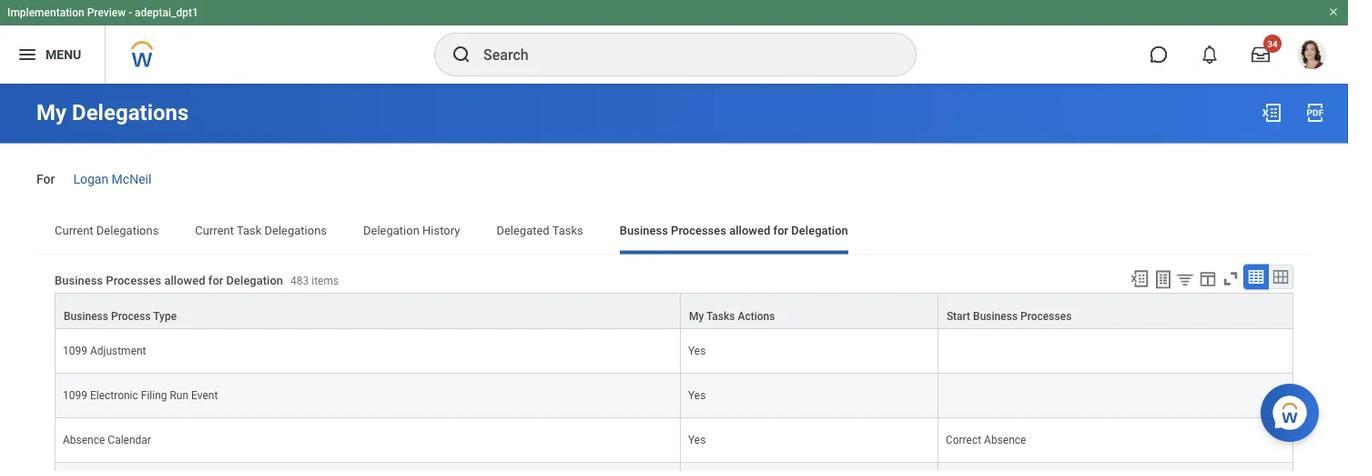 Task type: locate. For each thing, give the bounding box(es) containing it.
2 horizontal spatial delegation
[[791, 224, 848, 237]]

tasks left actions
[[706, 310, 735, 323]]

business for business processes allowed for delegation
[[620, 224, 668, 237]]

1 horizontal spatial current
[[195, 224, 234, 237]]

start
[[947, 310, 971, 323]]

business processes allowed for delegation 483 items
[[55, 274, 339, 287]]

2 vertical spatial processes
[[1021, 310, 1072, 323]]

1 horizontal spatial allowed
[[729, 224, 770, 237]]

delegations up the mcneil
[[72, 100, 189, 126]]

business processes allowed for delegation
[[620, 224, 848, 237]]

start business processes
[[947, 310, 1072, 323]]

0 vertical spatial processes
[[671, 224, 726, 237]]

export to worksheets image
[[1153, 269, 1174, 291]]

menu
[[46, 47, 81, 62]]

absence right correct on the bottom right of page
[[984, 434, 1026, 446]]

my delegations
[[36, 100, 189, 126]]

processes
[[671, 224, 726, 237], [106, 274, 161, 287], [1021, 310, 1072, 323]]

1 1099 from the top
[[63, 344, 87, 357]]

1 vertical spatial processes
[[106, 274, 161, 287]]

processes inside popup button
[[1021, 310, 1072, 323]]

1 vertical spatial export to excel image
[[1130, 269, 1150, 289]]

tab list containing current delegations
[[36, 211, 1312, 254]]

0 horizontal spatial my
[[36, 100, 67, 126]]

3 row from the top
[[55, 374, 1294, 418]]

0 horizontal spatial absence
[[63, 434, 105, 446]]

2 absence from the left
[[984, 434, 1026, 446]]

4 row from the top
[[55, 418, 1294, 463]]

delegations
[[72, 100, 189, 126], [96, 224, 159, 237], [264, 224, 327, 237]]

my for my tasks actions
[[689, 310, 704, 323]]

table image
[[1247, 268, 1265, 286]]

1 horizontal spatial export to excel image
[[1261, 102, 1283, 124]]

3 yes from the top
[[688, 434, 706, 446]]

start business processes button
[[938, 293, 1293, 328]]

export to excel image left export to worksheets image
[[1130, 269, 1150, 289]]

0 vertical spatial for
[[773, 224, 788, 237]]

1 horizontal spatial tasks
[[706, 310, 735, 323]]

tasks for my
[[706, 310, 735, 323]]

export to excel image for yes
[[1130, 269, 1150, 289]]

absence left calendar
[[63, 434, 105, 446]]

business process type button
[[56, 293, 680, 328]]

tab list
[[36, 211, 1312, 254]]

view printable version (pdf) image
[[1305, 102, 1326, 124]]

2 horizontal spatial processes
[[1021, 310, 1072, 323]]

1 horizontal spatial my
[[689, 310, 704, 323]]

delegation left 483
[[226, 274, 283, 287]]

1099 electronic filing run event
[[63, 389, 218, 402]]

delegation up my tasks actions popup button
[[791, 224, 848, 237]]

1099 for 1099 adjustment
[[63, 344, 87, 357]]

1 horizontal spatial for
[[773, 224, 788, 237]]

Search Workday  search field
[[483, 35, 879, 75]]

1 row from the top
[[55, 293, 1294, 329]]

processes for business processes allowed for delegation
[[671, 224, 726, 237]]

my left actions
[[689, 310, 704, 323]]

0 horizontal spatial export to excel image
[[1130, 269, 1150, 289]]

click to view/edit grid preferences image
[[1198, 269, 1218, 289]]

fullscreen image
[[1221, 269, 1241, 289]]

allowed up actions
[[729, 224, 770, 237]]

business inside tab list
[[620, 224, 668, 237]]

adeptai_dpt1
[[135, 6, 198, 19]]

tasks
[[552, 224, 583, 237], [706, 310, 735, 323]]

5 row from the top
[[55, 463, 1294, 472]]

my down menu dropdown button
[[36, 100, 67, 126]]

current down logan
[[55, 224, 93, 237]]

row
[[55, 293, 1294, 329], [55, 329, 1294, 374], [55, 374, 1294, 418], [55, 418, 1294, 463], [55, 463, 1294, 472]]

1 vertical spatial yes
[[688, 389, 706, 402]]

expand table image
[[1272, 268, 1290, 286]]

calendar
[[108, 434, 151, 446]]

current
[[55, 224, 93, 237], [195, 224, 234, 237]]

business for business process type
[[64, 310, 108, 323]]

0 vertical spatial export to excel image
[[1261, 102, 1283, 124]]

0 horizontal spatial allowed
[[164, 274, 205, 287]]

for inside tab list
[[773, 224, 788, 237]]

notifications large image
[[1201, 46, 1219, 64]]

select to filter grid data image
[[1175, 270, 1195, 289]]

delegation
[[363, 224, 420, 237], [791, 224, 848, 237], [226, 274, 283, 287]]

yes for absence calendar
[[688, 434, 706, 446]]

1 absence from the left
[[63, 434, 105, 446]]

my for my delegations
[[36, 100, 67, 126]]

toolbar inside "my delegations" main content
[[1122, 264, 1294, 293]]

0 horizontal spatial processes
[[106, 274, 161, 287]]

row containing 1099 electronic filing run event
[[55, 374, 1294, 418]]

1099
[[63, 344, 87, 357], [63, 389, 87, 402]]

delegations down the mcneil
[[96, 224, 159, 237]]

for up my tasks actions popup button
[[773, 224, 788, 237]]

tasks inside popup button
[[706, 310, 735, 323]]

export to excel image inside toolbar
[[1130, 269, 1150, 289]]

34
[[1267, 38, 1278, 49]]

1099 left electronic
[[63, 389, 87, 402]]

2 current from the left
[[195, 224, 234, 237]]

1 vertical spatial my
[[689, 310, 704, 323]]

2 vertical spatial yes
[[688, 434, 706, 446]]

2 yes from the top
[[688, 389, 706, 402]]

1 vertical spatial tasks
[[706, 310, 735, 323]]

implementation
[[7, 6, 84, 19]]

delegation for business processes allowed for delegation
[[791, 224, 848, 237]]

filing
[[141, 389, 167, 402]]

2 row from the top
[[55, 329, 1294, 374]]

1 horizontal spatial absence
[[984, 434, 1026, 446]]

0 horizontal spatial delegation
[[226, 274, 283, 287]]

current for current delegations
[[55, 224, 93, 237]]

delegation history
[[363, 224, 460, 237]]

yes
[[688, 344, 706, 357], [688, 389, 706, 402], [688, 434, 706, 446]]

items
[[312, 275, 339, 287]]

yes for 1099 electronic filing run event
[[688, 389, 706, 402]]

-
[[129, 6, 132, 19]]

tasks right delegated
[[552, 224, 583, 237]]

my
[[36, 100, 67, 126], [689, 310, 704, 323]]

0 vertical spatial yes
[[688, 344, 706, 357]]

delegation left 'history'
[[363, 224, 420, 237]]

current left task
[[195, 224, 234, 237]]

business for business processes allowed for delegation 483 items
[[55, 274, 103, 287]]

my delegations main content
[[0, 84, 1348, 472]]

1 vertical spatial allowed
[[164, 274, 205, 287]]

1 horizontal spatial delegation
[[363, 224, 420, 237]]

allowed for business processes allowed for delegation
[[729, 224, 770, 237]]

type
[[153, 310, 177, 323]]

export to excel image left view printable version (pdf) icon
[[1261, 102, 1283, 124]]

0 horizontal spatial current
[[55, 224, 93, 237]]

my inside popup button
[[689, 310, 704, 323]]

1 vertical spatial for
[[208, 274, 223, 287]]

for
[[773, 224, 788, 237], [208, 274, 223, 287]]

processes inside tab list
[[671, 224, 726, 237]]

0 vertical spatial tasks
[[552, 224, 583, 237]]

0 horizontal spatial for
[[208, 274, 223, 287]]

allowed
[[729, 224, 770, 237], [164, 274, 205, 287]]

1 current from the left
[[55, 224, 93, 237]]

0 vertical spatial 1099
[[63, 344, 87, 357]]

0 horizontal spatial tasks
[[552, 224, 583, 237]]

1099 adjustment
[[63, 344, 146, 357]]

cell
[[938, 329, 1294, 374], [938, 374, 1294, 418], [55, 463, 681, 472], [681, 463, 938, 472], [938, 463, 1294, 472]]

2 1099 from the top
[[63, 389, 87, 402]]

1 vertical spatial 1099
[[63, 389, 87, 402]]

export to excel image
[[1261, 102, 1283, 124], [1130, 269, 1150, 289]]

allowed for business processes allowed for delegation 483 items
[[164, 274, 205, 287]]

my tasks actions button
[[681, 293, 938, 328]]

absence
[[63, 434, 105, 446], [984, 434, 1026, 446]]

delegations for my delegations
[[72, 100, 189, 126]]

0 vertical spatial allowed
[[729, 224, 770, 237]]

menu banner
[[0, 0, 1348, 84]]

0 vertical spatial my
[[36, 100, 67, 126]]

processes for business processes allowed for delegation 483 items
[[106, 274, 161, 287]]

1 horizontal spatial processes
[[671, 224, 726, 237]]

for down current task delegations
[[208, 274, 223, 287]]

allowed up type
[[164, 274, 205, 287]]

1 yes from the top
[[688, 344, 706, 357]]

row containing absence calendar
[[55, 418, 1294, 463]]

delegated tasks
[[497, 224, 583, 237]]

1099 left adjustment
[[63, 344, 87, 357]]

business process type
[[64, 310, 177, 323]]

business
[[620, 224, 668, 237], [55, 274, 103, 287], [64, 310, 108, 323], [973, 310, 1018, 323]]

toolbar
[[1122, 264, 1294, 293]]



Task type: describe. For each thing, give the bounding box(es) containing it.
preview
[[87, 6, 126, 19]]

profile logan mcneil image
[[1297, 40, 1326, 73]]

logan mcneil
[[73, 172, 151, 187]]

current for current task delegations
[[195, 224, 234, 237]]

actions
[[738, 310, 775, 323]]

correct absence
[[946, 434, 1026, 446]]

export to excel image for current task delegations
[[1261, 102, 1283, 124]]

task
[[237, 224, 262, 237]]

delegations right task
[[264, 224, 327, 237]]

history
[[422, 224, 460, 237]]

my tasks actions
[[689, 310, 775, 323]]

search image
[[451, 44, 472, 66]]

mcneil
[[112, 172, 151, 187]]

run
[[170, 389, 189, 402]]

correct
[[946, 434, 981, 446]]

row containing 1099 adjustment
[[55, 329, 1294, 374]]

delegated
[[497, 224, 550, 237]]

current delegations
[[55, 224, 159, 237]]

menu button
[[0, 25, 105, 84]]

logan mcneil link
[[73, 168, 151, 187]]

close environment banner image
[[1328, 6, 1339, 17]]

implementation preview -   adeptai_dpt1
[[7, 6, 198, 19]]

483
[[290, 275, 309, 287]]

tab list inside "my delegations" main content
[[36, 211, 1312, 254]]

adjustment
[[90, 344, 146, 357]]

row containing business process type
[[55, 293, 1294, 329]]

34 button
[[1241, 35, 1282, 75]]

absence calendar
[[63, 434, 151, 446]]

delegation for business processes allowed for delegation 483 items
[[226, 274, 283, 287]]

for
[[36, 172, 55, 187]]

tasks for delegated
[[552, 224, 583, 237]]

process
[[111, 310, 151, 323]]

justify image
[[16, 44, 38, 66]]

current task delegations
[[195, 224, 327, 237]]

electronic
[[90, 389, 138, 402]]

for for business processes allowed for delegation 483 items
[[208, 274, 223, 287]]

event
[[191, 389, 218, 402]]

delegations for current delegations
[[96, 224, 159, 237]]

1099 for 1099 electronic filing run event
[[63, 389, 87, 402]]

inbox large image
[[1252, 46, 1270, 64]]

logan
[[73, 172, 108, 187]]

for for business processes allowed for delegation
[[773, 224, 788, 237]]

yes for 1099 adjustment
[[688, 344, 706, 357]]



Task type: vqa. For each thing, say whether or not it's contained in the screenshot.
Content
no



